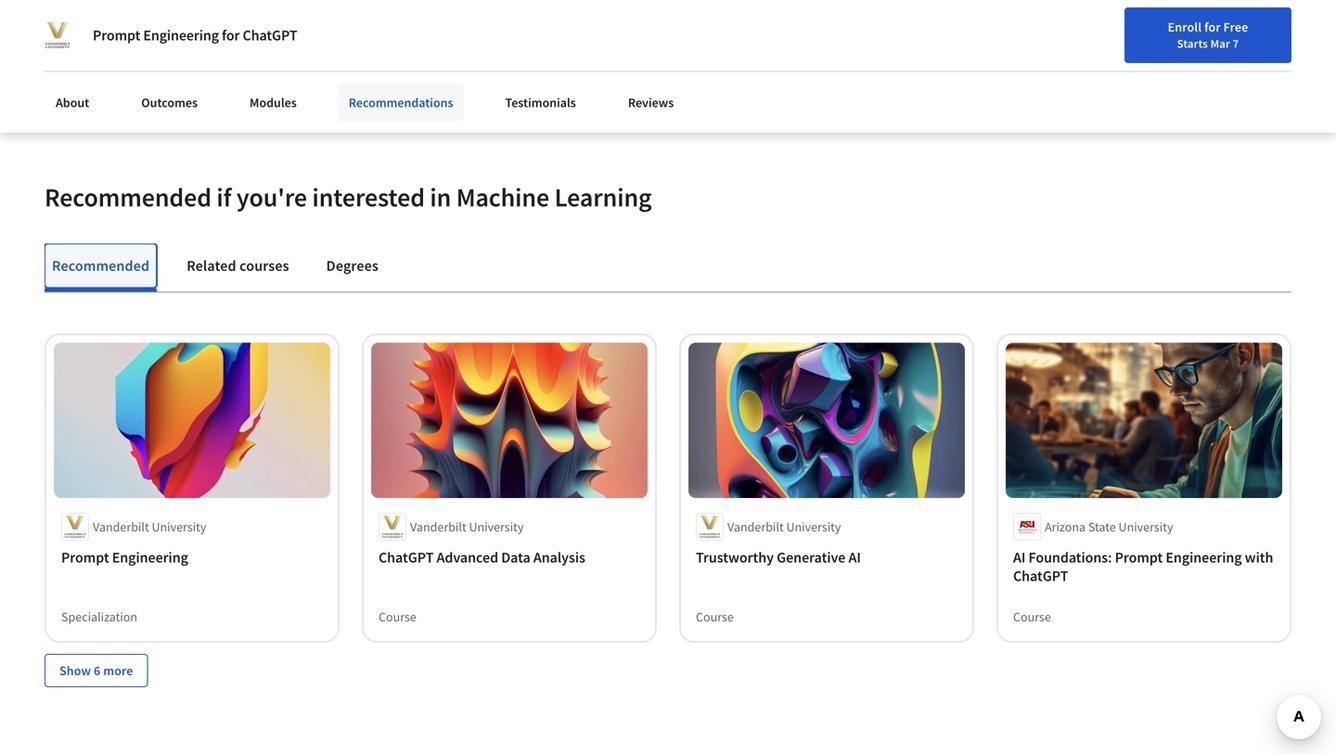 Task type: vqa. For each thing, say whether or not it's contained in the screenshot.


Task type: locate. For each thing, give the bounding box(es) containing it.
you're
[[237, 181, 307, 213]]

1 horizontal spatial free
[[1301, 61, 1326, 78]]

about
[[56, 94, 89, 111]]

free right the join
[[1301, 61, 1326, 78]]

180 right application
[[326, 59, 348, 77]]

for up creating a prompt-based application • 180 minutes
[[222, 26, 240, 45]]

prompt engineering
[[61, 549, 188, 567]]

free
[[1224, 19, 1249, 35], [1301, 61, 1326, 78]]

1 vertical spatial free
[[1301, 61, 1326, 78]]

vanderbilt up advanced
[[410, 519, 467, 536]]

engineering for prompt engineering for chatgpt
[[143, 26, 219, 45]]

ai
[[849, 549, 861, 567], [1014, 549, 1026, 567]]

0 horizontal spatial ai
[[849, 549, 861, 567]]

engineering
[[143, 26, 219, 45], [112, 549, 188, 567], [1166, 549, 1243, 567]]

chatgpt advanced data analysis link
[[379, 549, 641, 567]]

for inside enroll for free starts mar 7
[[1205, 19, 1221, 35]]

ai inside the "ai foundations: prompt engineering with chatgpt"
[[1014, 549, 1026, 567]]

• right application
[[314, 59, 319, 77]]

minutes up recommendations
[[351, 59, 402, 77]]

1 course from the left
[[379, 609, 417, 626]]

testimonials link
[[494, 84, 587, 122]]

career
[[1151, 58, 1187, 75]]

prompt up specialization
[[61, 549, 109, 567]]

0 vertical spatial recommended
[[45, 181, 212, 213]]

1 ai from the left
[[849, 549, 861, 567]]

recommended
[[45, 181, 212, 213], [52, 256, 150, 275]]

2 horizontal spatial course
[[1014, 609, 1052, 626]]

trustworthy generative ai
[[696, 549, 861, 567]]

for
[[1205, 19, 1221, 35], [222, 26, 240, 45], [1282, 61, 1299, 78]]

collection element
[[33, 293, 1303, 717]]

vanderbilt university
[[93, 519, 206, 536], [410, 519, 524, 536], [728, 519, 841, 536]]

university up the 'prompt engineering' 'link'
[[152, 519, 206, 536]]

vanderbilt university for advanced
[[410, 519, 524, 536]]

chatgpt down arizona
[[1014, 567, 1069, 586]]

learning
[[555, 181, 652, 213]]

engineering for prompt engineering
[[112, 549, 188, 567]]

0 vertical spatial minutes
[[271, 22, 323, 40]]

about link
[[45, 84, 100, 122]]

3 vanderbilt university from the left
[[728, 519, 841, 536]]

course for trustworthy generative ai
[[696, 609, 734, 626]]

reviews link
[[617, 84, 685, 122]]

minutes
[[271, 22, 323, 40], [351, 59, 402, 77]]

for right the join
[[1282, 61, 1299, 78]]

1 horizontal spatial chatgpt
[[379, 549, 434, 567]]

university
[[152, 519, 206, 536], [469, 519, 524, 536], [787, 519, 841, 536], [1119, 519, 1174, 536]]

2 university from the left
[[469, 519, 524, 536]]

0 horizontal spatial course
[[379, 609, 417, 626]]

1 horizontal spatial for
[[1205, 19, 1221, 35]]

vanderbilt up trustworthy
[[728, 519, 784, 536]]

free up 7 in the top right of the page
[[1224, 19, 1249, 35]]

university up generative
[[787, 519, 841, 536]]

creating a prompt-based application • 180 minutes
[[79, 59, 402, 77]]

0 vertical spatial •
[[200, 22, 204, 40]]

180
[[246, 22, 268, 40], [326, 59, 348, 77]]

vanderbilt for trustworthy
[[728, 519, 784, 536]]

for individuals
[[30, 9, 124, 28]]

ai foundations: prompt engineering with chatgpt
[[1014, 549, 1274, 586]]

ai right generative
[[849, 549, 861, 567]]

engineering up specialization
[[112, 549, 188, 567]]

university for advanced
[[469, 519, 524, 536]]

prompt
[[93, 26, 140, 45], [61, 549, 109, 567], [1115, 549, 1163, 567]]

• left total
[[200, 22, 204, 40]]

new
[[1124, 58, 1149, 75]]

0 vertical spatial 180
[[246, 22, 268, 40]]

prompt-
[[145, 59, 196, 77]]

0 vertical spatial free
[[1224, 19, 1249, 35]]

recommendations
[[349, 94, 454, 111]]

for for join
[[1282, 61, 1299, 78]]

1 horizontal spatial minutes
[[351, 59, 402, 77]]

0 horizontal spatial vanderbilt
[[93, 519, 149, 536]]

2 ai from the left
[[1014, 549, 1026, 567]]

ai left the foundations:
[[1014, 549, 1026, 567]]

vanderbilt
[[93, 519, 149, 536], [410, 519, 467, 536], [728, 519, 784, 536]]

1 horizontal spatial vanderbilt
[[410, 519, 467, 536]]

vanderbilt university up trustworthy generative ai
[[728, 519, 841, 536]]

2 course from the left
[[696, 609, 734, 626]]

1 vertical spatial minutes
[[351, 59, 402, 77]]

for up mar
[[1205, 19, 1221, 35]]

engineering left with
[[1166, 549, 1243, 567]]

based
[[196, 59, 233, 77]]

recommended for recommended if you're interested in machine learning
[[45, 181, 212, 213]]

0 horizontal spatial chatgpt
[[243, 26, 298, 45]]

prompt up "creating"
[[93, 26, 140, 45]]

your
[[1097, 58, 1122, 75]]

0 horizontal spatial free
[[1224, 19, 1249, 35]]

university for generative
[[787, 519, 841, 536]]

university up chatgpt advanced data analysis link
[[469, 519, 524, 536]]

•
[[200, 22, 204, 40], [314, 59, 319, 77]]

trustworthy generative ai link
[[696, 549, 958, 567]]

engineering inside the "ai foundations: prompt engineering with chatgpt"
[[1166, 549, 1243, 567]]

1 horizontal spatial course
[[696, 609, 734, 626]]

minutes up application
[[271, 22, 323, 40]]

1 horizontal spatial ai
[[1014, 549, 1026, 567]]

• total 180 minutes
[[200, 22, 323, 40]]

prompt down arizona state university
[[1115, 549, 1163, 567]]

0 horizontal spatial minutes
[[271, 22, 323, 40]]

3 university from the left
[[787, 519, 841, 536]]

recommended button
[[45, 243, 157, 288]]

chatgpt up application
[[243, 26, 298, 45]]

recommendation tabs tab list
[[45, 243, 1292, 292]]

2 vanderbilt university from the left
[[410, 519, 524, 536]]

None search field
[[265, 49, 571, 86]]

in
[[1228, 58, 1238, 75]]

enroll
[[1168, 19, 1202, 35]]

vanderbilt for prompt
[[93, 519, 149, 536]]

3 vanderbilt from the left
[[728, 519, 784, 536]]

vanderbilt university up advanced
[[410, 519, 524, 536]]

in
[[430, 181, 451, 213]]

vanderbilt university up prompt engineering
[[93, 519, 206, 536]]

180 right total
[[246, 22, 268, 40]]

1 assignment
[[109, 22, 192, 40]]

7
[[1233, 36, 1240, 51]]

1 university from the left
[[152, 519, 206, 536]]

1 horizontal spatial vanderbilt university
[[410, 519, 524, 536]]

2 horizontal spatial for
[[1282, 61, 1299, 78]]

1
[[109, 22, 116, 40]]

arizona
[[1045, 519, 1086, 536]]

1 vertical spatial •
[[314, 59, 319, 77]]

1 vanderbilt from the left
[[93, 519, 149, 536]]

advanced
[[437, 549, 499, 567]]

vanderbilt university for engineering
[[93, 519, 206, 536]]

vanderbilt university image
[[45, 22, 71, 48]]

2 horizontal spatial chatgpt
[[1014, 567, 1069, 586]]

3 course from the left
[[1014, 609, 1052, 626]]

recommended inside button
[[52, 256, 150, 275]]

1 vertical spatial recommended
[[52, 256, 150, 275]]

course
[[379, 609, 417, 626], [696, 609, 734, 626], [1014, 609, 1052, 626]]

2 horizontal spatial vanderbilt university
[[728, 519, 841, 536]]

chatgpt
[[243, 26, 298, 45], [379, 549, 434, 567], [1014, 567, 1069, 586]]

prompt for prompt engineering
[[61, 549, 109, 567]]

2 vanderbilt from the left
[[410, 519, 467, 536]]

coursera image
[[22, 52, 140, 82]]

chatgpt left advanced
[[379, 549, 434, 567]]

data
[[501, 549, 531, 567]]

0 horizontal spatial vanderbilt university
[[93, 519, 206, 536]]

engineering up prompt-
[[143, 26, 219, 45]]

free for enroll for free starts mar 7
[[1224, 19, 1249, 35]]

university up ai foundations: prompt engineering with chatgpt 'link'
[[1119, 519, 1174, 536]]

courses
[[240, 256, 289, 275]]

0 horizontal spatial for
[[222, 26, 240, 45]]

free inside enroll for free starts mar 7
[[1224, 19, 1249, 35]]

outcomes link
[[130, 84, 209, 122]]

starts
[[1178, 36, 1209, 51]]

vanderbilt for chatgpt
[[410, 519, 467, 536]]

related
[[187, 256, 236, 275]]

log
[[1205, 58, 1225, 75]]

2 horizontal spatial vanderbilt
[[728, 519, 784, 536]]

vanderbilt up prompt engineering
[[93, 519, 149, 536]]

1 vanderbilt university from the left
[[93, 519, 206, 536]]

1 vertical spatial 180
[[326, 59, 348, 77]]

1 horizontal spatial 180
[[326, 59, 348, 77]]

course for ai foundations: prompt engineering with chatgpt
[[1014, 609, 1052, 626]]



Task type: describe. For each thing, give the bounding box(es) containing it.
join for free
[[1254, 61, 1326, 78]]

find
[[1071, 58, 1094, 75]]

for
[[30, 9, 50, 28]]

recommended if you're interested in machine learning
[[45, 181, 652, 213]]

testimonials
[[506, 94, 576, 111]]

vanderbilt university for generative
[[728, 519, 841, 536]]

total
[[212, 22, 243, 40]]

show 6 more
[[59, 663, 133, 679]]

prompt for prompt engineering for chatgpt
[[93, 26, 140, 45]]

arizona state university
[[1045, 519, 1174, 536]]

trustworthy
[[696, 549, 774, 567]]

if
[[217, 181, 232, 213]]

modules link
[[239, 84, 308, 122]]

0 horizontal spatial •
[[200, 22, 204, 40]]

show
[[59, 663, 91, 679]]

free for join for free
[[1301, 61, 1326, 78]]

log in
[[1205, 58, 1238, 75]]

modules
[[250, 94, 297, 111]]

machine
[[456, 181, 550, 213]]

foundations:
[[1029, 549, 1113, 567]]

related courses button
[[179, 243, 297, 288]]

individuals
[[53, 9, 124, 28]]

degrees button
[[319, 243, 386, 288]]

join for free link
[[1250, 52, 1331, 87]]

state
[[1089, 519, 1117, 536]]

0 horizontal spatial 180
[[246, 22, 268, 40]]

a
[[134, 59, 142, 77]]

prompt engineering for chatgpt
[[93, 26, 298, 45]]

application
[[236, 59, 307, 77]]

ai foundations: prompt engineering with chatgpt link
[[1014, 549, 1276, 586]]

creating
[[79, 59, 131, 77]]

enroll for free starts mar 7
[[1168, 19, 1249, 51]]

join
[[1254, 61, 1279, 78]]

prompt engineering link
[[61, 549, 323, 567]]

university for engineering
[[152, 519, 206, 536]]

degrees
[[326, 256, 379, 275]]

find your new career link
[[1061, 56, 1196, 79]]

interested
[[312, 181, 425, 213]]

reviews
[[628, 94, 674, 111]]

outcomes
[[141, 94, 198, 111]]

for for enroll
[[1205, 19, 1221, 35]]

related courses
[[187, 256, 289, 275]]

log in link
[[1196, 56, 1248, 78]]

prompt inside the "ai foundations: prompt engineering with chatgpt"
[[1115, 549, 1163, 567]]

specialization
[[61, 609, 137, 626]]

6
[[94, 663, 101, 679]]

1 horizontal spatial •
[[314, 59, 319, 77]]

more
[[103, 663, 133, 679]]

chatgpt inside the "ai foundations: prompt engineering with chatgpt"
[[1014, 567, 1069, 586]]

course for chatgpt advanced data analysis
[[379, 609, 417, 626]]

mar
[[1211, 36, 1231, 51]]

with
[[1245, 549, 1274, 567]]

show 6 more button
[[45, 654, 148, 688]]

4 university from the left
[[1119, 519, 1174, 536]]

generative
[[777, 549, 846, 567]]

find your new career
[[1071, 58, 1187, 75]]

assignment
[[119, 22, 192, 40]]

recommendations link
[[338, 84, 465, 122]]

analysis
[[534, 549, 586, 567]]

recommended for recommended
[[52, 256, 150, 275]]

chatgpt advanced data analysis
[[379, 549, 586, 567]]



